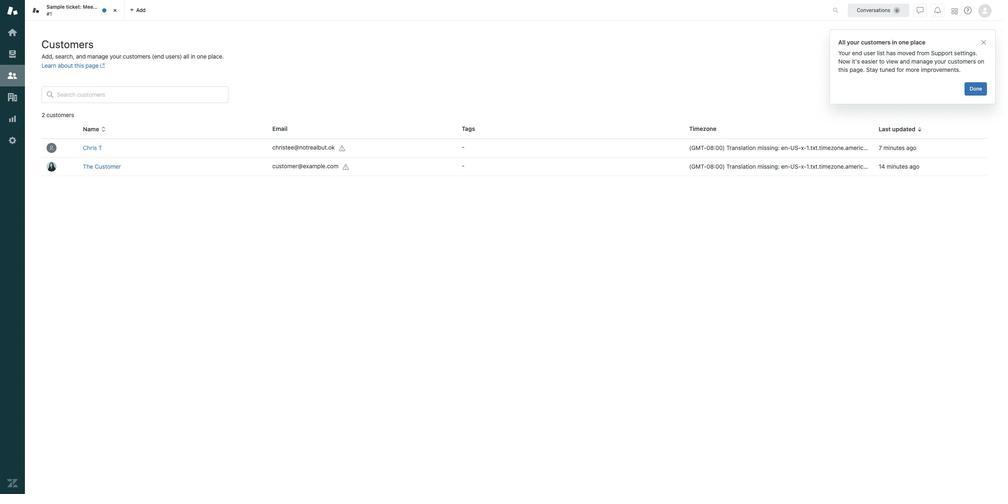 Task type: locate. For each thing, give the bounding box(es) containing it.
manage inside customers add, search, and manage your customers (end users) all in one place.
[[87, 53, 108, 60]]

0 horizontal spatial one
[[197, 53, 207, 60]]

stay
[[867, 66, 879, 73]]

list
[[878, 49, 885, 57]]

1 horizontal spatial this
[[839, 66, 849, 73]]

missing:
[[758, 144, 780, 151], [758, 163, 780, 170]]

in right all
[[191, 53, 195, 60]]

name button
[[83, 126, 106, 133]]

1 vertical spatial ago
[[910, 163, 920, 170]]

customers inside customers add, search, and manage your customers (end users) all in one place.
[[123, 53, 151, 60]]

1 1.txt.timezone.america_los_angeles from the top
[[807, 144, 903, 151]]

translation for 14 minutes ago
[[727, 163, 757, 170]]

-
[[462, 143, 465, 150], [462, 162, 465, 169]]

user
[[864, 49, 876, 57]]

1 vertical spatial missing:
[[758, 163, 780, 170]]

08:00)
[[707, 144, 725, 151], [707, 163, 725, 170]]

page
[[85, 62, 99, 69]]

conversations button
[[849, 4, 910, 17]]

1 (gmt-08:00) translation missing: en-us-x-1.txt.timezone.america_los_angeles from the top
[[690, 144, 903, 151]]

0 vertical spatial en-
[[782, 144, 791, 151]]

1.txt.timezone.america_los_angeles down the 7
[[807, 163, 903, 170]]

1 translation from the top
[[727, 144, 757, 151]]

end
[[853, 49, 863, 57]]

(gmt- for 14 minutes ago
[[690, 163, 707, 170]]

in up has
[[893, 39, 898, 46]]

manage up the (opens in a new tab) image
[[87, 53, 108, 60]]

ago down 7 minutes ago
[[910, 163, 920, 170]]

0 vertical spatial one
[[899, 39, 910, 46]]

us-
[[791, 144, 802, 151], [791, 163, 802, 170]]

(gmt-08:00) translation missing: en-us-x-1.txt.timezone.america_los_angeles
[[690, 144, 903, 151], [690, 163, 903, 170]]

manage down from
[[912, 58, 934, 65]]

1 horizontal spatial your
[[848, 39, 860, 46]]

2 (gmt- from the top
[[690, 163, 707, 170]]

customers
[[862, 39, 891, 46], [123, 53, 151, 60], [949, 58, 977, 65], [46, 111, 74, 118]]

1 - from the top
[[462, 143, 465, 150]]

minutes right the 7
[[884, 144, 906, 151]]

ago
[[907, 144, 917, 151], [910, 163, 920, 170]]

last updated button
[[879, 126, 923, 133]]

translation
[[727, 144, 757, 151], [727, 163, 757, 170]]

customers up list
[[862, 39, 891, 46]]

en- for 7 minutes ago
[[782, 144, 791, 151]]

ago down updated
[[907, 144, 917, 151]]

in inside all your customers in one place your end user list has moved from support settings. now it's easier to view and manage your customers on this page. stay tuned for more improvements.
[[893, 39, 898, 46]]

the
[[83, 163, 93, 170]]

14
[[879, 163, 886, 170]]

1 vertical spatial (gmt-
[[690, 163, 707, 170]]

en-
[[782, 144, 791, 151], [782, 163, 791, 170]]

and down moved
[[901, 58, 911, 65]]

customer
[[95, 163, 121, 170]]

all your customers in one place dialog
[[830, 30, 997, 104]]

has
[[887, 49, 897, 57]]

from
[[918, 49, 930, 57]]

this
[[74, 62, 84, 69], [839, 66, 849, 73]]

2 1.txt.timezone.america_los_angeles from the top
[[807, 163, 903, 170]]

0 vertical spatial minutes
[[884, 144, 906, 151]]

and inside all your customers in one place your end user list has moved from support settings. now it's easier to view and manage your customers on this page. stay tuned for more improvements.
[[901, 58, 911, 65]]

0 vertical spatial translation
[[727, 144, 757, 151]]

0 vertical spatial (gmt-
[[690, 144, 707, 151]]

manage
[[87, 53, 108, 60], [912, 58, 934, 65]]

0 vertical spatial x-
[[802, 144, 807, 151]]

0 vertical spatial missing:
[[758, 144, 780, 151]]

0 horizontal spatial your
[[110, 53, 121, 60]]

to
[[880, 58, 885, 65]]

0 vertical spatial 08:00)
[[707, 144, 725, 151]]

1 horizontal spatial in
[[893, 39, 898, 46]]

and
[[76, 53, 86, 60], [901, 58, 911, 65]]

0 vertical spatial in
[[893, 39, 898, 46]]

this inside all your customers in one place your end user list has moved from support settings. now it's easier to view and manage your customers on this page. stay tuned for more improvements.
[[839, 66, 849, 73]]

us- for 14 minutes ago
[[791, 163, 802, 170]]

1 horizontal spatial one
[[899, 39, 910, 46]]

2 en- from the top
[[782, 163, 791, 170]]

0 vertical spatial -
[[462, 143, 465, 150]]

moved
[[898, 49, 916, 57]]

easier
[[862, 58, 878, 65]]

14 minutes ago
[[879, 163, 920, 170]]

and up 'learn about this page' link
[[76, 53, 86, 60]]

minutes for 7
[[884, 144, 906, 151]]

support
[[932, 49, 953, 57]]

one up moved
[[899, 39, 910, 46]]

2 customers
[[42, 111, 74, 118]]

(end
[[152, 53, 164, 60]]

chris t
[[83, 144, 102, 151]]

1 vertical spatial x-
[[802, 163, 807, 170]]

08:00) for 7 minutes ago
[[707, 144, 725, 151]]

customers
[[42, 38, 94, 50]]

more
[[906, 66, 920, 73]]

your
[[839, 49, 851, 57]]

1 vertical spatial one
[[197, 53, 207, 60]]

close image
[[981, 39, 988, 46]]

1.txt.timezone.america_los_angeles for 14 minutes ago
[[807, 163, 903, 170]]

place
[[911, 39, 926, 46]]

1 08:00) from the top
[[707, 144, 725, 151]]

one left place.
[[197, 53, 207, 60]]

2 x- from the top
[[802, 163, 807, 170]]

minutes
[[884, 144, 906, 151], [887, 163, 909, 170]]

0 vertical spatial ago
[[907, 144, 917, 151]]

1 vertical spatial 1.txt.timezone.america_los_angeles
[[807, 163, 903, 170]]

one
[[899, 39, 910, 46], [197, 53, 207, 60]]

1 vertical spatial translation
[[727, 163, 757, 170]]

this left page
[[74, 62, 84, 69]]

the
[[97, 4, 105, 10]]

settings.
[[955, 49, 978, 57]]

1 horizontal spatial and
[[901, 58, 911, 65]]

in
[[893, 39, 898, 46], [191, 53, 195, 60]]

organizations image
[[7, 92, 18, 103]]

and inside customers add, search, and manage your customers (end users) all in one place.
[[76, 53, 86, 60]]

1 vertical spatial -
[[462, 162, 465, 169]]

0 horizontal spatial and
[[76, 53, 86, 60]]

0 horizontal spatial in
[[191, 53, 195, 60]]

0 vertical spatial (gmt-08:00) translation missing: en-us-x-1.txt.timezone.america_los_angeles
[[690, 144, 903, 151]]

conversations
[[858, 7, 891, 13]]

ago for 14 minutes ago
[[910, 163, 920, 170]]

this down now
[[839, 66, 849, 73]]

ticket:
[[66, 4, 82, 10]]

unverified email image
[[343, 164, 350, 170]]

x-
[[802, 144, 807, 151], [802, 163, 807, 170]]

1 x- from the top
[[802, 144, 807, 151]]

your
[[848, 39, 860, 46], [110, 53, 121, 60], [935, 58, 947, 65]]

customers add, search, and manage your customers (end users) all in one place.
[[42, 38, 224, 60]]

7 minutes ago
[[879, 144, 917, 151]]

tab
[[25, 0, 125, 21]]

main element
[[0, 0, 25, 494]]

2 translation from the top
[[727, 163, 757, 170]]

1.txt.timezone.america_los_angeles up 14
[[807, 144, 903, 151]]

last
[[879, 126, 891, 133]]

1 missing: from the top
[[758, 144, 780, 151]]

1 us- from the top
[[791, 144, 802, 151]]

(opens in a new tab) image
[[99, 63, 105, 68]]

get help image
[[965, 7, 972, 14]]

1 vertical spatial 08:00)
[[707, 163, 725, 170]]

learn about this page link
[[42, 62, 105, 69]]

1 vertical spatial (gmt-08:00) translation missing: en-us-x-1.txt.timezone.america_los_angeles
[[690, 163, 903, 170]]

2 08:00) from the top
[[707, 163, 725, 170]]

customer@example.com
[[273, 163, 339, 170]]

2 - from the top
[[462, 162, 465, 169]]

2 us- from the top
[[791, 163, 802, 170]]

1 vertical spatial en-
[[782, 163, 791, 170]]

(gmt-
[[690, 144, 707, 151], [690, 163, 707, 170]]

get started image
[[7, 27, 18, 38]]

1.txt.timezone.america_los_angeles
[[807, 144, 903, 151], [807, 163, 903, 170]]

0 vertical spatial 1.txt.timezone.america_los_angeles
[[807, 144, 903, 151]]

1 vertical spatial us-
[[791, 163, 802, 170]]

1 vertical spatial minutes
[[887, 163, 909, 170]]

0 vertical spatial us-
[[791, 144, 802, 151]]

us- for 7 minutes ago
[[791, 144, 802, 151]]

minutes right 14
[[887, 163, 909, 170]]

2 (gmt-08:00) translation missing: en-us-x-1.txt.timezone.america_los_angeles from the top
[[690, 163, 903, 170]]

one inside all your customers in one place your end user list has moved from support settings. now it's easier to view and manage your customers on this page. stay tuned for more improvements.
[[899, 39, 910, 46]]

1 (gmt- from the top
[[690, 144, 707, 151]]

customers left (end
[[123, 53, 151, 60]]

1 en- from the top
[[782, 144, 791, 151]]

2 missing: from the top
[[758, 163, 780, 170]]

0 horizontal spatial manage
[[87, 53, 108, 60]]

done
[[971, 86, 983, 92]]

sample ticket: meet the ticket #1
[[47, 4, 120, 17]]

the customer
[[83, 163, 121, 170]]

1 vertical spatial in
[[191, 53, 195, 60]]

customers down settings.
[[949, 58, 977, 65]]

close image
[[111, 6, 119, 15]]

7
[[879, 144, 883, 151]]

en- for 14 minutes ago
[[782, 163, 791, 170]]

add customer
[[948, 44, 986, 51]]

1 horizontal spatial manage
[[912, 58, 934, 65]]

chris
[[83, 144, 97, 151]]

missing: for 7 minutes ago
[[758, 144, 780, 151]]



Task type: describe. For each thing, give the bounding box(es) containing it.
add customer button
[[942, 39, 992, 56]]

ago for 7 minutes ago
[[907, 144, 917, 151]]

admin image
[[7, 135, 18, 146]]

tab containing sample ticket: meet the ticket
[[25, 0, 125, 21]]

it's
[[853, 58, 861, 65]]

view
[[887, 58, 899, 65]]

Search customers field
[[57, 91, 223, 99]]

chris t link
[[83, 144, 102, 151]]

sample
[[47, 4, 65, 10]]

zendesk image
[[7, 478, 18, 489]]

last updated
[[879, 126, 916, 133]]

page.
[[850, 66, 865, 73]]

one inside customers add, search, and manage your customers (end users) all in one place.
[[197, 53, 207, 60]]

x- for 14 minutes ago
[[802, 163, 807, 170]]

place.
[[208, 53, 224, 60]]

x- for 7 minutes ago
[[802, 144, 807, 151]]

tuned
[[880, 66, 896, 73]]

manage inside all your customers in one place your end user list has moved from support settings. now it's easier to view and manage your customers on this page. stay tuned for more improvements.
[[912, 58, 934, 65]]

in inside customers add, search, and manage your customers (end users) all in one place.
[[191, 53, 195, 60]]

0 horizontal spatial this
[[74, 62, 84, 69]]

your inside customers add, search, and manage your customers (end users) all in one place.
[[110, 53, 121, 60]]

all your customers in one place your end user list has moved from support settings. now it's easier to view and manage your customers on this page. stay tuned for more improvements.
[[839, 39, 985, 73]]

(gmt-08:00) translation missing: en-us-x-1.txt.timezone.america_los_angeles for 7 minutes ago
[[690, 144, 903, 151]]

missing: for 14 minutes ago
[[758, 163, 780, 170]]

updated
[[893, 126, 916, 133]]

(gmt-08:00) translation missing: en-us-x-1.txt.timezone.america_los_angeles for 14 minutes ago
[[690, 163, 903, 170]]

users)
[[166, 53, 182, 60]]

all
[[839, 39, 846, 46]]

views image
[[7, 49, 18, 59]]

on
[[978, 58, 985, 65]]

name
[[83, 126, 99, 133]]

2 horizontal spatial your
[[935, 58, 947, 65]]

2
[[42, 111, 45, 118]]

the customer link
[[83, 163, 121, 170]]

(gmt- for 7 minutes ago
[[690, 144, 707, 151]]

learn about this page
[[42, 62, 99, 69]]

meet
[[83, 4, 95, 10]]

unverified email image
[[339, 145, 346, 152]]

tabs tab list
[[25, 0, 825, 21]]

t
[[99, 144, 102, 151]]

christee@notrealbut.ok
[[273, 144, 335, 151]]

- for customer@example.com
[[462, 162, 465, 169]]

search,
[[55, 53, 74, 60]]

translation for 7 minutes ago
[[727, 144, 757, 151]]

1.txt.timezone.america_los_angeles for 7 minutes ago
[[807, 144, 903, 151]]

reporting image
[[7, 114, 18, 124]]

about
[[58, 62, 73, 69]]

add
[[948, 44, 959, 51]]

improvements.
[[922, 66, 961, 73]]

now
[[839, 58, 851, 65]]

- for christee@notrealbut.ok
[[462, 143, 465, 150]]

done button
[[966, 82, 988, 96]]

all
[[184, 53, 189, 60]]

minutes for 14
[[887, 163, 909, 170]]

for
[[897, 66, 905, 73]]

customers image
[[7, 70, 18, 81]]

#1
[[47, 11, 52, 17]]

customers right 2 in the top left of the page
[[46, 111, 74, 118]]

learn
[[42, 62, 56, 69]]

08:00) for 14 minutes ago
[[707, 163, 725, 170]]

customer
[[960, 44, 986, 51]]

zendesk products image
[[952, 8, 958, 14]]

zendesk support image
[[7, 5, 18, 16]]

add,
[[42, 53, 54, 60]]

ticket
[[106, 4, 120, 10]]



Task type: vqa. For each thing, say whether or not it's contained in the screenshot.
rightmost this
yes



